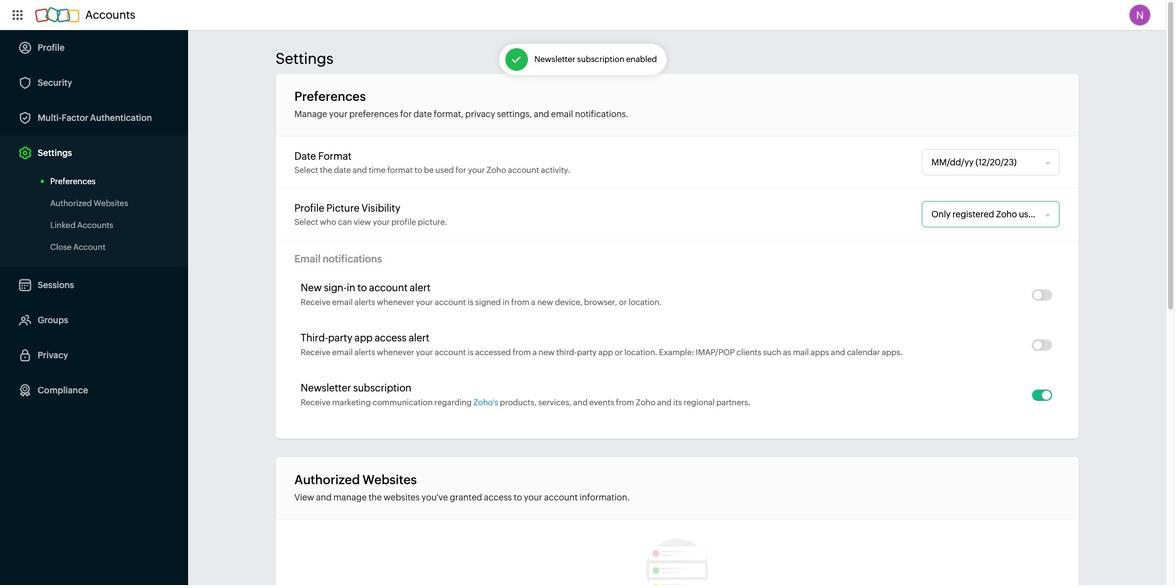 Task type: vqa. For each thing, say whether or not it's contained in the screenshot.
the in authorized websites view and manage the websites you've granted access to your account information.
yes



Task type: describe. For each thing, give the bounding box(es) containing it.
visibility
[[362, 202, 400, 214]]

multi-factor authentication
[[38, 113, 152, 123]]

1 vertical spatial new
[[539, 348, 555, 357]]

location. for new sign-in to account alert
[[629, 298, 662, 307]]

account
[[73, 243, 106, 252]]

format
[[387, 165, 413, 175]]

third-party app access alert
[[301, 332, 430, 344]]

and inside authorized websites view and manage the websites you've granted access to your account information.
[[316, 493, 332, 503]]

such
[[763, 348, 781, 357]]

device,
[[555, 298, 583, 307]]

0 vertical spatial new
[[537, 298, 553, 307]]

its
[[673, 398, 682, 408]]

3 receive from the top
[[301, 398, 331, 408]]

and right the apps
[[831, 348, 845, 357]]

who
[[320, 217, 336, 227]]

time
[[369, 165, 386, 175]]

profile
[[391, 217, 416, 227]]

authorized websites view and manage the websites you've granted access to your account information.
[[294, 473, 630, 503]]

granted
[[450, 493, 482, 503]]

receive email alerts whenever your account is accessed from a new third-party app or location. example: imap/pop clients such as mail apps and calendar apps.
[[301, 348, 903, 357]]

regarding
[[434, 398, 472, 408]]

notifications.
[[575, 109, 628, 119]]

1 vertical spatial a
[[533, 348, 537, 357]]

newsletter subscription
[[301, 383, 412, 394]]

preferences
[[349, 109, 398, 119]]

location. for third-party app access alert
[[624, 348, 657, 357]]

date inside preferences manage your preferences for date format, privacy settings, and email notifications.
[[414, 109, 432, 119]]

close account
[[50, 243, 106, 252]]

factor
[[62, 113, 88, 123]]

preferences for preferences manage your preferences for date format, privacy settings, and email notifications.
[[294, 89, 366, 103]]

0 horizontal spatial settings
[[38, 148, 72, 158]]

zoho inside date format select the date and time format to be used for your zoho account activity.
[[487, 165, 506, 175]]

can
[[338, 217, 352, 227]]

sessions
[[38, 280, 74, 290]]

clients
[[737, 348, 761, 357]]

0 horizontal spatial party
[[328, 332, 352, 344]]

your inside date format select the date and time format to be used for your zoho account activity.
[[468, 165, 485, 175]]

0 vertical spatial a
[[531, 298, 536, 307]]

information.
[[580, 493, 630, 503]]

for inside preferences manage your preferences for date format, privacy settings, and email notifications.
[[400, 109, 412, 119]]

new sign-in to account alert
[[301, 282, 431, 294]]

apps.
[[882, 348, 903, 357]]

whenever for account
[[377, 298, 414, 307]]

regional
[[684, 398, 715, 408]]

0 vertical spatial app
[[354, 332, 373, 344]]

sign-
[[324, 282, 347, 294]]

view
[[294, 493, 314, 503]]

manage
[[333, 493, 367, 503]]

notifications
[[323, 253, 382, 265]]

for inside date format select the date and time format to be used for your zoho account activity.
[[456, 165, 466, 175]]

authorized websites
[[50, 199, 128, 208]]

account left signed
[[435, 298, 466, 307]]

1 vertical spatial alert
[[409, 332, 430, 344]]

marketing
[[332, 398, 371, 408]]

picture
[[326, 202, 360, 214]]

your inside preferences manage your preferences for date format, privacy settings, and email notifications.
[[329, 109, 347, 119]]

profile picture visibility select who can view your profile picture.
[[294, 202, 447, 227]]

email
[[294, 253, 321, 265]]

and inside preferences manage your preferences for date format, privacy settings, and email notifications.
[[534, 109, 549, 119]]

new
[[301, 282, 322, 294]]

alerts for to
[[354, 298, 375, 307]]

newsletter subscription enabled
[[534, 55, 657, 64]]

linked
[[50, 221, 75, 230]]

linked accounts
[[50, 221, 113, 230]]

multi-
[[38, 113, 62, 123]]

subscription for newsletter subscription
[[353, 383, 412, 394]]

manage
[[294, 109, 327, 119]]

preferences for preferences
[[50, 177, 96, 186]]

email notifications
[[294, 253, 382, 265]]

calendar
[[847, 348, 880, 357]]

the inside authorized websites view and manage the websites you've granted access to your account information.
[[368, 493, 382, 503]]

or for new sign-in to account alert
[[619, 298, 627, 307]]

mail
[[793, 348, 809, 357]]

zoho's
[[473, 398, 498, 408]]

format
[[318, 150, 352, 162]]

0 vertical spatial accounts
[[85, 8, 135, 21]]

from for services,
[[616, 398, 634, 408]]

or for third-party app access alert
[[615, 348, 623, 357]]

format,
[[434, 109, 464, 119]]

third-
[[556, 348, 577, 357]]

and inside date format select the date and time format to be used for your zoho account activity.
[[353, 165, 367, 175]]

your inside authorized websites view and manage the websites you've granted access to your account information.
[[524, 493, 542, 503]]

browser,
[[584, 298, 617, 307]]

example:
[[659, 348, 694, 357]]

1 vertical spatial from
[[513, 348, 531, 357]]

0 vertical spatial access
[[375, 332, 407, 344]]

is for third-party app access alert
[[468, 348, 474, 357]]



Task type: locate. For each thing, give the bounding box(es) containing it.
from right accessed
[[513, 348, 531, 357]]

0 vertical spatial for
[[400, 109, 412, 119]]

1 vertical spatial to
[[357, 282, 367, 294]]

is left signed
[[468, 298, 474, 307]]

1 whenever from the top
[[377, 298, 414, 307]]

be
[[424, 165, 434, 175]]

0 vertical spatial or
[[619, 298, 627, 307]]

a
[[531, 298, 536, 307], [533, 348, 537, 357]]

0 vertical spatial receive
[[301, 298, 331, 307]]

as
[[783, 348, 791, 357]]

0 horizontal spatial access
[[375, 332, 407, 344]]

0 vertical spatial profile
[[38, 43, 65, 53]]

and left its
[[657, 398, 672, 408]]

receive for new
[[301, 298, 331, 307]]

1 vertical spatial preferences
[[50, 177, 96, 186]]

third-
[[301, 332, 328, 344]]

newsletter for newsletter subscription
[[301, 383, 351, 394]]

apps
[[811, 348, 829, 357]]

alert
[[410, 282, 431, 294], [409, 332, 430, 344]]

or right third-
[[615, 348, 623, 357]]

0 vertical spatial zoho
[[487, 165, 506, 175]]

subscription for newsletter subscription enabled
[[577, 55, 624, 64]]

from for is
[[511, 298, 530, 307]]

2 alerts from the top
[[354, 348, 375, 357]]

new left the device,
[[537, 298, 553, 307]]

compliance
[[38, 386, 88, 396]]

app
[[354, 332, 373, 344], [598, 348, 613, 357]]

communication
[[373, 398, 433, 408]]

privacy
[[465, 109, 495, 119]]

and left time
[[353, 165, 367, 175]]

account left accessed
[[435, 348, 466, 357]]

1 vertical spatial receive
[[301, 348, 331, 357]]

profile up who
[[294, 202, 324, 214]]

1 horizontal spatial newsletter
[[534, 55, 575, 64]]

1 horizontal spatial settings
[[276, 50, 333, 67]]

a left third-
[[533, 348, 537, 357]]

your
[[329, 109, 347, 119], [468, 165, 485, 175], [373, 217, 390, 227], [416, 298, 433, 307], [416, 348, 433, 357], [524, 493, 542, 503]]

preferences
[[294, 89, 366, 103], [50, 177, 96, 186]]

activity.
[[541, 165, 570, 175]]

0 vertical spatial in
[[347, 282, 355, 294]]

0 vertical spatial party
[[328, 332, 352, 344]]

alerts
[[354, 298, 375, 307], [354, 348, 375, 357]]

1 vertical spatial subscription
[[353, 383, 412, 394]]

receive down third-
[[301, 348, 331, 357]]

email down sign-
[[332, 298, 353, 307]]

from right signed
[[511, 298, 530, 307]]

your inside profile picture visibility select who can view your profile picture.
[[373, 217, 390, 227]]

websites
[[384, 493, 420, 503]]

select
[[294, 165, 318, 175], [294, 217, 318, 227]]

0 horizontal spatial profile
[[38, 43, 65, 53]]

account inside date format select the date and time format to be used for your zoho account activity.
[[508, 165, 539, 175]]

whenever for alert
[[377, 348, 414, 357]]

1 vertical spatial date
[[334, 165, 351, 175]]

date format select the date and time format to be used for your zoho account activity.
[[294, 150, 570, 175]]

and right the settings,
[[534, 109, 549, 119]]

the down format
[[320, 165, 332, 175]]

to inside authorized websites view and manage the websites you've granted access to your account information.
[[514, 493, 522, 503]]

preferences up manage
[[294, 89, 366, 103]]

alerts down new sign-in to account alert
[[354, 298, 375, 307]]

1 vertical spatial newsletter
[[301, 383, 351, 394]]

preferences manage your preferences for date format, privacy settings, and email notifications.
[[294, 89, 628, 119]]

picture.
[[418, 217, 447, 227]]

location.
[[629, 298, 662, 307], [624, 348, 657, 357]]

authorized for authorized websites view and manage the websites you've granted access to your account information.
[[294, 473, 360, 487]]

in down notifications
[[347, 282, 355, 294]]

zoho's link
[[473, 398, 498, 408]]

0 horizontal spatial authorized
[[50, 199, 92, 208]]

1 horizontal spatial app
[[598, 348, 613, 357]]

0 horizontal spatial newsletter
[[301, 383, 351, 394]]

1 vertical spatial alerts
[[354, 348, 375, 357]]

newsletter
[[534, 55, 575, 64], [301, 383, 351, 394]]

authorized up linked on the left top
[[50, 199, 92, 208]]

is left accessed
[[468, 348, 474, 357]]

or
[[619, 298, 627, 307], [615, 348, 623, 357]]

account down notifications
[[369, 282, 408, 294]]

subscription left enabled
[[577, 55, 624, 64]]

1 vertical spatial profile
[[294, 202, 324, 214]]

receive left marketing
[[301, 398, 331, 408]]

1 vertical spatial location.
[[624, 348, 657, 357]]

to
[[414, 165, 422, 175], [357, 282, 367, 294], [514, 493, 522, 503]]

date down format
[[334, 165, 351, 175]]

1 horizontal spatial date
[[414, 109, 432, 119]]

preferences up authorized websites
[[50, 177, 96, 186]]

2 vertical spatial email
[[332, 348, 353, 357]]

receive marketing communication regarding zoho's products, services, and events from zoho and its regional partners.
[[301, 398, 751, 408]]

1 alerts from the top
[[354, 298, 375, 307]]

0 vertical spatial websites
[[94, 199, 128, 208]]

email for new sign-in to account alert
[[332, 298, 353, 307]]

close
[[50, 243, 72, 252]]

1 vertical spatial in
[[503, 298, 510, 307]]

location. right browser,
[[629, 298, 662, 307]]

select down the date at the top left of the page
[[294, 165, 318, 175]]

receive down the new
[[301, 298, 331, 307]]

1 vertical spatial settings
[[38, 148, 72, 158]]

2 vertical spatial to
[[514, 493, 522, 503]]

0 vertical spatial from
[[511, 298, 530, 307]]

authorized up view
[[294, 473, 360, 487]]

1 vertical spatial email
[[332, 298, 353, 307]]

1 horizontal spatial subscription
[[577, 55, 624, 64]]

party down browser,
[[577, 348, 597, 357]]

party
[[328, 332, 352, 344], [577, 348, 597, 357]]

services,
[[538, 398, 572, 408]]

1 receive from the top
[[301, 298, 331, 307]]

0 vertical spatial alerts
[[354, 298, 375, 307]]

0 vertical spatial preferences
[[294, 89, 366, 103]]

profile for profile picture visibility select who can view your profile picture.
[[294, 202, 324, 214]]

access down new sign-in to account alert
[[375, 332, 407, 344]]

to right sign-
[[357, 282, 367, 294]]

zoho right "used"
[[487, 165, 506, 175]]

2 vertical spatial from
[[616, 398, 634, 408]]

in right signed
[[503, 298, 510, 307]]

settings,
[[497, 109, 532, 119]]

websites up websites
[[362, 473, 417, 487]]

security
[[38, 78, 72, 88]]

date inside date format select the date and time format to be used for your zoho account activity.
[[334, 165, 351, 175]]

authentication
[[90, 113, 152, 123]]

1 horizontal spatial party
[[577, 348, 597, 357]]

to left be
[[414, 165, 422, 175]]

for right preferences
[[400, 109, 412, 119]]

0 vertical spatial newsletter
[[534, 55, 575, 64]]

2 select from the top
[[294, 217, 318, 227]]

profile for profile
[[38, 43, 65, 53]]

1 vertical spatial zoho
[[636, 398, 655, 408]]

subscription up communication
[[353, 383, 412, 394]]

0 horizontal spatial app
[[354, 332, 373, 344]]

1 horizontal spatial to
[[414, 165, 422, 175]]

whenever down new sign-in to account alert
[[377, 298, 414, 307]]

profile up security
[[38, 43, 65, 53]]

the inside date format select the date and time format to be used for your zoho account activity.
[[320, 165, 332, 175]]

to inside date format select the date and time format to be used for your zoho account activity.
[[414, 165, 422, 175]]

newsletter for newsletter subscription enabled
[[534, 55, 575, 64]]

1 vertical spatial select
[[294, 217, 318, 227]]

in
[[347, 282, 355, 294], [503, 298, 510, 307]]

authorized for authorized websites
[[50, 199, 92, 208]]

0 horizontal spatial preferences
[[50, 177, 96, 186]]

receive for third-
[[301, 348, 331, 357]]

1 select from the top
[[294, 165, 318, 175]]

a left the device,
[[531, 298, 536, 307]]

from right events
[[616, 398, 634, 408]]

1 vertical spatial whenever
[[377, 348, 414, 357]]

0 vertical spatial alert
[[410, 282, 431, 294]]

select inside date format select the date and time format to be used for your zoho account activity.
[[294, 165, 318, 175]]

access
[[375, 332, 407, 344], [484, 493, 512, 503]]

new left third-
[[539, 348, 555, 357]]

is
[[468, 298, 474, 307], [468, 348, 474, 357]]

email
[[551, 109, 573, 119], [332, 298, 353, 307], [332, 348, 353, 357]]

2 horizontal spatial to
[[514, 493, 522, 503]]

new
[[537, 298, 553, 307], [539, 348, 555, 357]]

email for third-party app access alert
[[332, 348, 353, 357]]

1 horizontal spatial websites
[[362, 473, 417, 487]]

websites for authorized websites view and manage the websites you've granted access to your account information.
[[362, 473, 417, 487]]

0 vertical spatial email
[[551, 109, 573, 119]]

party down sign-
[[328, 332, 352, 344]]

date
[[414, 109, 432, 119], [334, 165, 351, 175]]

preferences inside preferences manage your preferences for date format, privacy settings, and email notifications.
[[294, 89, 366, 103]]

receive
[[301, 298, 331, 307], [301, 348, 331, 357], [301, 398, 331, 408]]

signed
[[475, 298, 501, 307]]

groups
[[38, 315, 68, 325]]

the
[[320, 165, 332, 175], [368, 493, 382, 503]]

1 vertical spatial authorized
[[294, 473, 360, 487]]

1 horizontal spatial zoho
[[636, 398, 655, 408]]

account left activity.
[[508, 165, 539, 175]]

1 horizontal spatial preferences
[[294, 89, 366, 103]]

0 vertical spatial date
[[414, 109, 432, 119]]

date left format,
[[414, 109, 432, 119]]

0 vertical spatial settings
[[276, 50, 333, 67]]

enabled
[[626, 55, 657, 64]]

websites up the linked accounts
[[94, 199, 128, 208]]

partners.
[[716, 398, 751, 408]]

0 vertical spatial whenever
[[377, 298, 414, 307]]

zoho left its
[[636, 398, 655, 408]]

receive email alerts whenever your account is signed in from a new device, browser, or location.
[[301, 298, 662, 307]]

is for new sign-in to account alert
[[468, 298, 474, 307]]

0 horizontal spatial websites
[[94, 199, 128, 208]]

settings down multi-
[[38, 148, 72, 158]]

and right view
[[316, 493, 332, 503]]

2 receive from the top
[[301, 348, 331, 357]]

account
[[508, 165, 539, 175], [369, 282, 408, 294], [435, 298, 466, 307], [435, 348, 466, 357], [544, 493, 578, 503]]

0 horizontal spatial to
[[357, 282, 367, 294]]

0 vertical spatial subscription
[[577, 55, 624, 64]]

1 vertical spatial access
[[484, 493, 512, 503]]

to right the granted
[[514, 493, 522, 503]]

accessed
[[475, 348, 511, 357]]

imap/pop
[[696, 348, 735, 357]]

0 horizontal spatial zoho
[[487, 165, 506, 175]]

None field
[[922, 150, 1046, 175], [922, 202, 1046, 227], [922, 150, 1046, 175], [922, 202, 1046, 227]]

1 horizontal spatial in
[[503, 298, 510, 307]]

view
[[354, 217, 371, 227]]

profile inside profile picture visibility select who can view your profile picture.
[[294, 202, 324, 214]]

alerts down the third-party app access alert
[[354, 348, 375, 357]]

whenever down the third-party app access alert
[[377, 348, 414, 357]]

alerts for access
[[354, 348, 375, 357]]

1 vertical spatial websites
[[362, 473, 417, 487]]

email left notifications.
[[551, 109, 573, 119]]

access inside authorized websites view and manage the websites you've granted access to your account information.
[[484, 493, 512, 503]]

and
[[534, 109, 549, 119], [353, 165, 367, 175], [831, 348, 845, 357], [573, 398, 588, 408], [657, 398, 672, 408], [316, 493, 332, 503]]

email down the third-party app access alert
[[332, 348, 353, 357]]

0 horizontal spatial date
[[334, 165, 351, 175]]

1 vertical spatial app
[[598, 348, 613, 357]]

0 vertical spatial location.
[[629, 298, 662, 307]]

2 vertical spatial receive
[[301, 398, 331, 408]]

0 horizontal spatial subscription
[[353, 383, 412, 394]]

websites for authorized websites
[[94, 199, 128, 208]]

privacy
[[38, 351, 68, 361]]

you've
[[422, 493, 448, 503]]

1 vertical spatial the
[[368, 493, 382, 503]]

1 horizontal spatial the
[[368, 493, 382, 503]]

or right browser,
[[619, 298, 627, 307]]

for
[[400, 109, 412, 119], [456, 165, 466, 175]]

0 vertical spatial to
[[414, 165, 422, 175]]

events
[[589, 398, 614, 408]]

products,
[[500, 398, 537, 408]]

accounts
[[85, 8, 135, 21], [77, 221, 113, 230]]

1 vertical spatial party
[[577, 348, 597, 357]]

1 vertical spatial is
[[468, 348, 474, 357]]

1 horizontal spatial authorized
[[294, 473, 360, 487]]

email inside preferences manage your preferences for date format, privacy settings, and email notifications.
[[551, 109, 573, 119]]

1 vertical spatial accounts
[[77, 221, 113, 230]]

0 vertical spatial authorized
[[50, 199, 92, 208]]

1 horizontal spatial access
[[484, 493, 512, 503]]

0 horizontal spatial for
[[400, 109, 412, 119]]

1 vertical spatial for
[[456, 165, 466, 175]]

2 is from the top
[[468, 348, 474, 357]]

date
[[294, 150, 316, 162]]

select inside profile picture visibility select who can view your profile picture.
[[294, 217, 318, 227]]

and left events
[[573, 398, 588, 408]]

1 horizontal spatial profile
[[294, 202, 324, 214]]

1 horizontal spatial for
[[456, 165, 466, 175]]

0 horizontal spatial the
[[320, 165, 332, 175]]

settings
[[276, 50, 333, 67], [38, 148, 72, 158]]

1 is from the top
[[468, 298, 474, 307]]

access right the granted
[[484, 493, 512, 503]]

for right "used"
[[456, 165, 466, 175]]

0 horizontal spatial in
[[347, 282, 355, 294]]

select left who
[[294, 217, 318, 227]]

websites
[[94, 199, 128, 208], [362, 473, 417, 487]]

account inside authorized websites view and manage the websites you've granted access to your account information.
[[544, 493, 578, 503]]

0 vertical spatial the
[[320, 165, 332, 175]]

1 vertical spatial or
[[615, 348, 623, 357]]

websites inside authorized websites view and manage the websites you've granted access to your account information.
[[362, 473, 417, 487]]

account left "information."
[[544, 493, 578, 503]]

0 vertical spatial select
[[294, 165, 318, 175]]

location. left example:
[[624, 348, 657, 357]]

settings up manage
[[276, 50, 333, 67]]

the right manage
[[368, 493, 382, 503]]

0 vertical spatial is
[[468, 298, 474, 307]]

2 whenever from the top
[[377, 348, 414, 357]]

authorized inside authorized websites view and manage the websites you've granted access to your account information.
[[294, 473, 360, 487]]

used
[[435, 165, 454, 175]]



